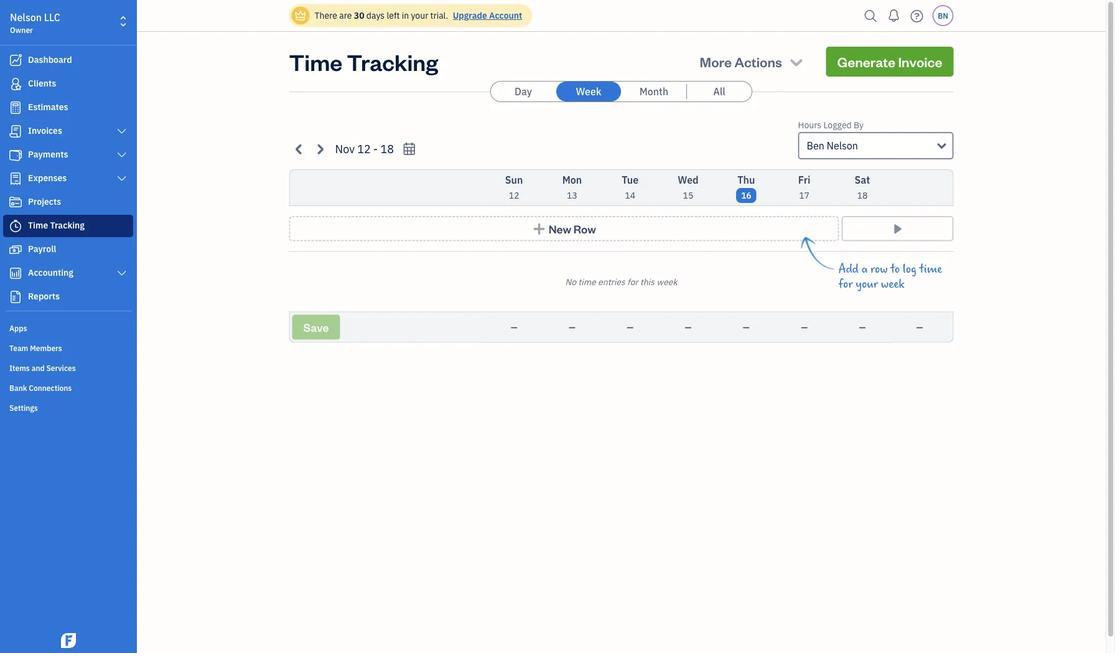 Task type: locate. For each thing, give the bounding box(es) containing it.
client image
[[8, 78, 23, 90]]

chevron large down image
[[116, 150, 128, 160]]

accounting link
[[3, 262, 133, 285]]

payroll link
[[3, 238, 133, 261]]

new
[[549, 221, 572, 236]]

nelson down logged
[[827, 139, 859, 152]]

notifications image
[[884, 3, 904, 28]]

0 horizontal spatial week
[[657, 276, 678, 287]]

time
[[289, 47, 343, 76], [28, 219, 48, 231]]

time right log
[[920, 262, 943, 276]]

2 — from the left
[[569, 321, 576, 333]]

1 horizontal spatial for
[[839, 277, 853, 291]]

more actions button
[[689, 47, 817, 77]]

project image
[[8, 196, 23, 209]]

members
[[30, 343, 62, 353]]

wed
[[678, 173, 699, 186]]

17
[[800, 190, 810, 201]]

1 vertical spatial time
[[28, 219, 48, 231]]

days
[[367, 10, 385, 21]]

0 vertical spatial chevron large down image
[[116, 126, 128, 136]]

upgrade account link
[[451, 10, 523, 21]]

0 horizontal spatial 18
[[381, 142, 394, 156]]

nov
[[335, 142, 355, 156]]

2 vertical spatial chevron large down image
[[116, 268, 128, 278]]

0 vertical spatial nelson
[[10, 11, 42, 24]]

for left this
[[628, 276, 639, 287]]

1 vertical spatial time tracking
[[28, 219, 85, 231]]

reports
[[28, 290, 60, 302]]

18 right -
[[381, 142, 394, 156]]

your right in
[[411, 10, 429, 21]]

week
[[576, 85, 602, 98]]

1 chevron large down image from the top
[[116, 126, 128, 136]]

1 horizontal spatial time
[[920, 262, 943, 276]]

1 horizontal spatial 18
[[858, 190, 868, 201]]

your down a
[[856, 277, 879, 291]]

generate invoice button
[[827, 47, 954, 77]]

dashboard image
[[8, 54, 23, 67]]

1 horizontal spatial 12
[[509, 190, 520, 201]]

week down to
[[882, 277, 905, 291]]

0 horizontal spatial 12
[[358, 142, 371, 156]]

0 vertical spatial time tracking
[[289, 47, 438, 76]]

0 vertical spatial time
[[289, 47, 343, 76]]

week right this
[[657, 276, 678, 287]]

0 horizontal spatial tracking
[[50, 219, 85, 231]]

0 horizontal spatial time
[[28, 219, 48, 231]]

1 vertical spatial tracking
[[50, 219, 85, 231]]

chevron large down image inside invoices link
[[116, 126, 128, 136]]

chevron large down image down chevron large down image
[[116, 174, 128, 184]]

tracking down left
[[347, 47, 438, 76]]

6 — from the left
[[801, 321, 808, 333]]

chevron large down image for expenses
[[116, 174, 128, 184]]

for down add
[[839, 277, 853, 291]]

12 inside "sun 12"
[[509, 190, 520, 201]]

—
[[511, 321, 518, 333], [569, 321, 576, 333], [627, 321, 634, 333], [685, 321, 692, 333], [743, 321, 750, 333], [801, 321, 808, 333], [860, 321, 866, 333], [917, 321, 924, 333]]

sat
[[855, 173, 871, 186]]

expense image
[[8, 172, 23, 185]]

3 — from the left
[[627, 321, 634, 333]]

1 horizontal spatial nelson
[[827, 139, 859, 152]]

16
[[742, 190, 752, 201]]

time
[[920, 262, 943, 276], [579, 276, 596, 287]]

projects
[[28, 196, 61, 207]]

tracking down the projects link
[[50, 219, 85, 231]]

0 horizontal spatial time tracking
[[28, 219, 85, 231]]

chevron large down image
[[116, 126, 128, 136], [116, 174, 128, 184], [116, 268, 128, 278]]

18
[[381, 142, 394, 156], [858, 190, 868, 201]]

time tracking down the projects link
[[28, 219, 85, 231]]

1 vertical spatial 12
[[509, 190, 520, 201]]

upgrade
[[453, 10, 487, 21]]

bank connections
[[9, 383, 72, 393]]

log
[[903, 262, 917, 276]]

for inside add a row to log time for your week
[[839, 277, 853, 291]]

choose a date image
[[402, 142, 417, 156]]

7 — from the left
[[860, 321, 866, 333]]

1 horizontal spatial tracking
[[347, 47, 438, 76]]

connections
[[29, 383, 72, 393]]

day
[[515, 85, 532, 98]]

12 for sun
[[509, 190, 520, 201]]

search image
[[861, 7, 881, 25]]

chevron large down image up chevron large down image
[[116, 126, 128, 136]]

1 vertical spatial chevron large down image
[[116, 174, 128, 184]]

3 chevron large down image from the top
[[116, 268, 128, 278]]

1 vertical spatial 18
[[858, 190, 868, 201]]

for
[[628, 276, 639, 287], [839, 277, 853, 291]]

15
[[683, 190, 694, 201]]

18 down sat
[[858, 190, 868, 201]]

1 horizontal spatial week
[[882, 277, 905, 291]]

in
[[402, 10, 409, 21]]

0 horizontal spatial nelson
[[10, 11, 42, 24]]

your
[[411, 10, 429, 21], [856, 277, 879, 291]]

chevron large down image down payroll link
[[116, 268, 128, 278]]

entries
[[598, 276, 626, 287]]

team members link
[[3, 338, 133, 357]]

time right no at the right top of page
[[579, 276, 596, 287]]

time inside add a row to log time for your week
[[920, 262, 943, 276]]

12 down sun
[[509, 190, 520, 201]]

items
[[9, 363, 30, 373]]

report image
[[8, 291, 23, 303]]

bn
[[938, 11, 949, 21]]

0 vertical spatial 12
[[358, 142, 371, 156]]

time down 'there'
[[289, 47, 343, 76]]

chevron large down image inside accounting link
[[116, 268, 128, 278]]

are
[[339, 10, 352, 21]]

2 chevron large down image from the top
[[116, 174, 128, 184]]

previous week image
[[292, 142, 307, 156]]

account
[[489, 10, 523, 21]]

12 left -
[[358, 142, 371, 156]]

4 — from the left
[[685, 321, 692, 333]]

row
[[871, 262, 888, 276]]

0 vertical spatial 18
[[381, 142, 394, 156]]

tue 14
[[622, 173, 639, 201]]

new row button
[[289, 216, 840, 241]]

1 vertical spatial your
[[856, 277, 879, 291]]

-
[[374, 142, 378, 156]]

time tracking down the 30
[[289, 47, 438, 76]]

add
[[839, 262, 859, 276]]

time right the timer image
[[28, 219, 48, 231]]

0 horizontal spatial time
[[579, 276, 596, 287]]

payments
[[28, 149, 68, 160]]

nelson up owner
[[10, 11, 42, 24]]

tracking
[[347, 47, 438, 76], [50, 219, 85, 231]]

0 horizontal spatial for
[[628, 276, 639, 287]]

left
[[387, 10, 400, 21]]

this
[[641, 276, 655, 287]]

1 vertical spatial nelson
[[827, 139, 859, 152]]

row
[[574, 221, 596, 236]]

month link
[[622, 82, 687, 101]]

0 horizontal spatial your
[[411, 10, 429, 21]]

nelson
[[10, 11, 42, 24], [827, 139, 859, 152]]

apps
[[9, 323, 27, 333]]

1 horizontal spatial your
[[856, 277, 879, 291]]

settings link
[[3, 398, 133, 417]]

18 inside sat 18
[[858, 190, 868, 201]]

chevrondown image
[[788, 53, 805, 70]]

llc
[[44, 11, 60, 24]]



Task type: describe. For each thing, give the bounding box(es) containing it.
0 vertical spatial your
[[411, 10, 429, 21]]

projects link
[[3, 191, 133, 214]]

crown image
[[294, 9, 307, 22]]

clients
[[28, 78, 56, 89]]

apps link
[[3, 318, 133, 337]]

a
[[862, 262, 868, 276]]

estimate image
[[8, 101, 23, 114]]

mon
[[563, 173, 582, 186]]

main element
[[0, 0, 168, 653]]

chevron large down image for invoices
[[116, 126, 128, 136]]

ben nelson
[[807, 139, 859, 152]]

month
[[640, 85, 669, 98]]

accounting
[[28, 267, 73, 278]]

by
[[854, 119, 864, 131]]

timer image
[[8, 220, 23, 232]]

invoices link
[[3, 120, 133, 143]]

thu
[[738, 173, 756, 186]]

team members
[[9, 343, 62, 353]]

generate
[[838, 53, 896, 70]]

team
[[9, 343, 28, 353]]

go to help image
[[908, 7, 927, 25]]

13
[[567, 190, 578, 201]]

and
[[32, 363, 45, 373]]

expenses link
[[3, 167, 133, 190]]

week inside add a row to log time for your week
[[882, 277, 905, 291]]

logged
[[824, 119, 852, 131]]

next week image
[[313, 142, 327, 156]]

your inside add a row to log time for your week
[[856, 277, 879, 291]]

settings
[[9, 403, 38, 413]]

there
[[315, 10, 337, 21]]

fri 17
[[799, 173, 811, 201]]

there are 30 days left in your trial. upgrade account
[[315, 10, 523, 21]]

nelson inside "dropdown button"
[[827, 139, 859, 152]]

chevron large down image for accounting
[[116, 268, 128, 278]]

nelson inside the nelson llc owner
[[10, 11, 42, 24]]

estimates
[[28, 101, 68, 113]]

time tracking inside the main 'element'
[[28, 219, 85, 231]]

items and services
[[9, 363, 76, 373]]

invoice image
[[8, 125, 23, 138]]

ben nelson button
[[799, 132, 954, 159]]

time tracking link
[[3, 215, 133, 237]]

0 vertical spatial tracking
[[347, 47, 438, 76]]

day link
[[491, 82, 556, 101]]

8 — from the left
[[917, 321, 924, 333]]

1 — from the left
[[511, 321, 518, 333]]

more
[[700, 53, 732, 70]]

all
[[714, 85, 726, 98]]

generate invoice
[[838, 53, 943, 70]]

money image
[[8, 243, 23, 256]]

1 horizontal spatial time tracking
[[289, 47, 438, 76]]

time inside the main 'element'
[[28, 219, 48, 231]]

payment image
[[8, 149, 23, 161]]

more actions
[[700, 53, 782, 70]]

hours
[[799, 119, 822, 131]]

all link
[[687, 82, 752, 101]]

services
[[46, 363, 76, 373]]

expenses
[[28, 172, 67, 184]]

1 horizontal spatial time
[[289, 47, 343, 76]]

mon 13
[[563, 173, 582, 201]]

new row
[[549, 221, 596, 236]]

wed 15
[[678, 173, 699, 201]]

plus image
[[532, 222, 547, 235]]

fri
[[799, 173, 811, 186]]

30
[[354, 10, 365, 21]]

payments link
[[3, 144, 133, 166]]

14
[[625, 190, 636, 201]]

invoice
[[899, 53, 943, 70]]

trial.
[[431, 10, 449, 21]]

bn button
[[933, 5, 954, 26]]

thu 16
[[738, 173, 756, 201]]

sat 18
[[855, 173, 871, 201]]

5 — from the left
[[743, 321, 750, 333]]

freshbooks image
[[59, 633, 78, 648]]

items and services link
[[3, 358, 133, 377]]

tue
[[622, 173, 639, 186]]

bank connections link
[[3, 378, 133, 397]]

payroll
[[28, 243, 56, 255]]

dashboard link
[[3, 49, 133, 72]]

chart image
[[8, 267, 23, 280]]

no
[[566, 276, 577, 287]]

tracking inside the main 'element'
[[50, 219, 85, 231]]

nov 12 - 18
[[335, 142, 394, 156]]

nelson llc owner
[[10, 11, 60, 35]]

sun
[[506, 173, 523, 186]]

dashboard
[[28, 54, 72, 65]]

bank
[[9, 383, 27, 393]]

to
[[891, 262, 901, 276]]

owner
[[10, 25, 33, 35]]

add a row to log time for your week
[[839, 262, 943, 291]]

hours logged by
[[799, 119, 864, 131]]

12 for nov
[[358, 142, 371, 156]]

start timer image
[[891, 222, 905, 235]]

actions
[[735, 53, 782, 70]]

ben
[[807, 139, 825, 152]]

invoices
[[28, 125, 62, 136]]

clients link
[[3, 73, 133, 95]]



Task type: vqa. For each thing, say whether or not it's contained in the screenshot.
KEEP
no



